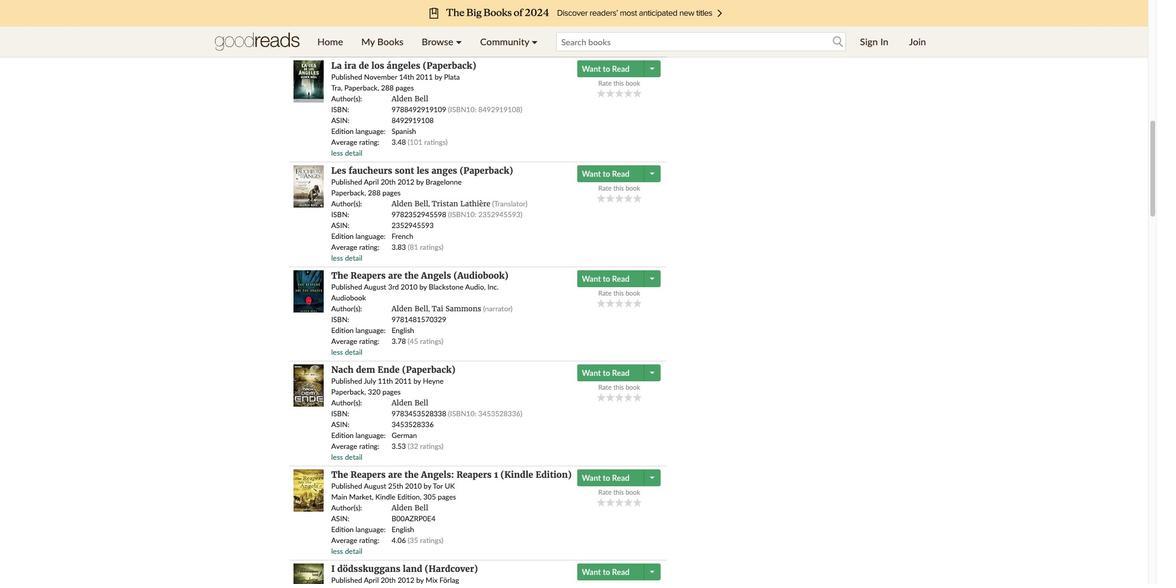 Task type: describe. For each thing, give the bounding box(es) containing it.
2352945593)
[[478, 210, 522, 219]]

(hardcover)
[[425, 564, 478, 575]]

rating: for 9781481570329
[[359, 337, 380, 346]]

want to read button for the reapers are the angels (audiobook)
[[577, 271, 645, 288]]

alden bell , tristan lathière (translator) isbn:
[[331, 199, 528, 219]]

edition,
[[397, 493, 422, 502]]

(65
[[408, 33, 418, 42]]

edition for 8492919108 edition language: spanish average rating:
[[331, 127, 354, 136]]

3.48
[[392, 138, 406, 147]]

i dödsskuggans land (hardcover) link
[[331, 564, 478, 575]]

published for ira
[[331, 72, 362, 82]]

rate this book for la ira de los ángeles (paperback)
[[598, 79, 640, 87]]

edition for 1429929677 edition language: english average rating:
[[331, 22, 354, 31]]

3453528336
[[392, 420, 434, 429]]

pages inside the reapers are the angels: reapers 1 (kindle edition) published august 25th 2010               by tor uk main market, kindle edition, 305 pages
[[438, 493, 456, 502]]

les
[[331, 166, 346, 176]]

read for i dödsskuggans land (hardcover)
[[612, 568, 630, 577]]

4.06
[[392, 536, 406, 545]]

book for la ira de los ángeles (paperback)
[[626, 79, 640, 87]]

join
[[909, 36, 926, 47]]

paperback, inside nach dem ende (paperback) published july 11th 2011               by heyne paperback, 320 pages
[[331, 388, 366, 397]]

3.53
[[392, 442, 406, 451]]

home
[[317, 36, 343, 47]]

9781481570329 edition language: english average rating:
[[331, 315, 446, 346]]

my books
[[361, 36, 404, 47]]

menu containing home
[[308, 27, 547, 57]]

to for les faucheurs sont les anges (paperback)
[[603, 169, 610, 179]]

want for la ira de los ángeles (paperback)
[[582, 64, 601, 74]]

11th
[[378, 377, 393, 386]]

ratings) for 4.06 (35 ratings)
[[420, 536, 443, 545]]

kindle
[[375, 493, 396, 502]]

community ▾ button
[[471, 27, 547, 57]]

isbn: inside alden bell , tristan lathière (translator) isbn:
[[331, 210, 349, 219]]

3.48 (101 ratings)
[[392, 138, 448, 147]]

rating: for 8492919108
[[359, 138, 380, 147]]

la ira de los ángeles (paperback) published november 14th 2011               by plata tra, paperback, 288 pages
[[331, 60, 476, 92]]

english for angels:
[[392, 526, 414, 535]]

want to read button for the reapers are the angels: reapers 1 (kindle edition)
[[577, 470, 645, 487]]

rate this book for the reapers are the angels (audiobook)
[[598, 289, 640, 297]]

by for ángeles
[[435, 72, 442, 82]]

tai
[[432, 304, 443, 313]]

april
[[364, 178, 379, 187]]

25th
[[388, 482, 403, 491]]

(isbn10: inside 9781429929677 (isbn10: 1429929677) asin:
[[448, 0, 477, 9]]

2352945593
[[392, 221, 434, 230]]

sammons
[[446, 304, 481, 313]]

this for the reapers are the angels (audiobook)
[[613, 289, 624, 297]]

20th
[[381, 178, 396, 187]]

want to read button for nach dem ende (paperback)
[[577, 365, 645, 382]]

(isbn10: for la ira de los ángeles (paperback)
[[448, 105, 477, 114]]

ira
[[344, 60, 356, 71]]

(paperback) inside nach dem ende (paperback) published july 11th 2011               by heyne paperback, 320 pages
[[402, 365, 456, 376]]

alden bell link for (paperback)
[[392, 399, 428, 408]]

9788492919109 (isbn10: 8492919108) asin:
[[331, 105, 522, 125]]

2352945593 edition language: french average rating:
[[331, 221, 434, 252]]

9781429929677
[[392, 0, 446, 9]]

3.83
[[392, 243, 406, 252]]

book for nach dem ende (paperback)
[[626, 384, 640, 391]]

detail for the reapers are the angels: reapers 1 (kindle edition)
[[345, 547, 362, 556]]

english for angels
[[392, 326, 414, 335]]

plata
[[444, 72, 460, 82]]

1429929677)
[[478, 0, 522, 9]]

my
[[361, 36, 375, 47]]

browse ▾
[[422, 36, 462, 47]]

4 isbn: from the top
[[331, 410, 349, 419]]

to for la ira de los ángeles (paperback)
[[603, 64, 610, 74]]

in
[[881, 36, 889, 47]]

1 less detail from the top
[[331, 43, 362, 53]]

book for the reapers are the angels (audiobook)
[[626, 289, 640, 297]]

3.91 (65 ratings)
[[392, 33, 443, 42]]

b00azrp0e4
[[392, 515, 436, 524]]

less detail for la ira de los ángeles (paperback)
[[331, 149, 362, 158]]

alden bell asin:
[[331, 504, 428, 524]]

(narrator)
[[483, 304, 513, 313]]

(32
[[408, 442, 418, 451]]

want to read button for les faucheurs sont les anges (paperback)
[[577, 166, 645, 182]]

language: for 9781481570329
[[356, 326, 386, 335]]

3.53 (32 ratings)
[[392, 442, 443, 451]]

book for les faucheurs sont les anges (paperback)
[[626, 184, 640, 192]]

this for the reapers are the angels: reapers 1 (kindle edition)
[[613, 489, 624, 497]]

english inside the 1429929677 edition language: english average rating:
[[392, 22, 414, 31]]

published inside nach dem ende (paperback) published july 11th 2011               by heyne paperback, 320 pages
[[331, 377, 362, 386]]

by inside nach dem ende (paperback) published july 11th 2011               by heyne paperback, 320 pages
[[414, 377, 421, 386]]

305
[[423, 493, 436, 502]]

▾ for browse ▾
[[456, 36, 462, 47]]

3.83 (81 ratings)
[[392, 243, 443, 252]]

(35
[[408, 536, 418, 545]]

less for les faucheurs sont les anges (paperback)
[[331, 254, 343, 263]]

2012
[[398, 178, 415, 187]]

want to read for the reapers are the angels: reapers 1 (kindle edition)
[[582, 474, 630, 483]]

to for i dödsskuggans land (hardcover)
[[603, 568, 610, 577]]

browse ▾ button
[[413, 27, 471, 57]]

less detail link for nach dem ende (paperback)
[[331, 453, 362, 462]]

asin: for nach
[[331, 420, 350, 429]]

author(s): for nach dem ende (paperback)
[[331, 399, 362, 408]]

9781481570329
[[392, 315, 446, 324]]

main
[[331, 493, 347, 502]]

to for nach dem ende (paperback)
[[603, 368, 610, 378]]

language: for 2352945593
[[356, 232, 386, 241]]

8492919108)
[[478, 105, 522, 114]]

less detail for the reapers are the angels (audiobook)
[[331, 348, 362, 357]]

4.06 (35 ratings)
[[392, 536, 443, 545]]

(isbn10: for les faucheurs sont les anges (paperback)
[[448, 210, 477, 219]]

14th
[[399, 72, 414, 82]]

288 inside la ira de los ángeles (paperback) published november 14th 2011               by plata tra, paperback, 288 pages
[[381, 83, 394, 92]]

the for angels
[[405, 271, 419, 281]]

(isbn10: for nach dem ende (paperback)
[[448, 410, 477, 419]]

(81
[[408, 243, 418, 252]]

de
[[359, 60, 369, 71]]

want to read for la ira de los ángeles (paperback)
[[582, 64, 630, 74]]

want for the reapers are the angels (audiobook)
[[582, 274, 601, 284]]

alden for los
[[392, 94, 412, 103]]

language: for 3453528336
[[356, 431, 386, 440]]

8492919108
[[392, 116, 434, 125]]

books
[[377, 36, 404, 47]]

read for the reapers are the angels: reapers 1 (kindle edition)
[[612, 474, 630, 483]]

author(s): for la ira de los ángeles (paperback)
[[331, 94, 362, 103]]

les faucheurs sont les anges (paperback) link
[[331, 166, 513, 176]]

(audiobook)
[[454, 271, 509, 281]]

this for la ira de los ángeles (paperback)
[[613, 79, 624, 87]]

3453528336)
[[478, 410, 522, 419]]

alden inside alden bell asin:
[[392, 504, 412, 513]]

rating: for 1429929677
[[359, 33, 380, 42]]

sont
[[395, 166, 414, 176]]

9782352945598 (isbn10: 2352945593) asin:
[[331, 210, 522, 230]]

sign in
[[860, 36, 889, 47]]

home link
[[308, 27, 352, 57]]

average for 8492919108 edition language: spanish average rating:
[[331, 138, 357, 147]]

la ira de los ángeles (paperback) link
[[331, 60, 476, 71]]

this for nach dem ende (paperback)
[[613, 384, 624, 391]]

tristan
[[432, 199, 458, 208]]

average for 1429929677 edition language: english average rating:
[[331, 33, 357, 42]]

average for 9781481570329 edition language: english average rating:
[[331, 337, 357, 346]]

asin: for les
[[331, 221, 350, 230]]

rating: for b00azrp0e4
[[359, 536, 380, 545]]

bell for los
[[415, 94, 428, 103]]

asin: inside 9781429929677 (isbn10: 1429929677) asin:
[[331, 11, 350, 20]]

language: for b00azrp0e4
[[356, 526, 386, 535]]

9788492919109
[[392, 105, 446, 114]]

la
[[331, 60, 342, 71]]

1 less from the top
[[331, 43, 343, 53]]

detail for la ira de los ángeles (paperback)
[[345, 149, 362, 158]]

nach
[[331, 365, 354, 376]]

9783453528338
[[392, 410, 446, 419]]

nach dem ende (paperback) published july 11th 2011               by heyne paperback, 320 pages
[[331, 365, 456, 397]]

pages inside nach dem ende (paperback) published july 11th 2011               by heyne paperback, 320 pages
[[382, 388, 401, 397]]

1
[[494, 470, 498, 481]]

rate this book for the reapers are the angels: reapers 1 (kindle edition)
[[598, 489, 640, 497]]

published inside the reapers are the angels: reapers 1 (kindle edition) published august 25th 2010               by tor uk main market, kindle edition, 305 pages
[[331, 482, 362, 491]]

2010 inside the reapers are the angels (audiobook) published august 3rd 2010               by blackstone audio, inc. audiobook
[[401, 283, 418, 292]]

want for nach dem ende (paperback)
[[582, 368, 601, 378]]

want to read button for la ira de los ángeles (paperback)
[[577, 60, 645, 77]]

less for nach dem ende (paperback)
[[331, 453, 343, 462]]

the for the reapers are the angels: reapers 1 (kindle edition)
[[331, 470, 348, 481]]

the reapers are the angels: reapers 1 (kindle edition) link
[[331, 470, 572, 481]]

edition)
[[536, 470, 572, 481]]

alden bell isbn: for published
[[331, 399, 428, 419]]

edition for 3453528336 edition language: german average rating:
[[331, 431, 354, 440]]

8492919108 edition language: spanish average rating:
[[331, 116, 434, 147]]

audio,
[[465, 283, 486, 292]]

alden for (paperback)
[[392, 399, 412, 408]]

want to read for the reapers are the angels (audiobook)
[[582, 274, 630, 284]]



Task type: locate. For each thing, give the bounding box(es) containing it.
5 less from the top
[[331, 453, 343, 462]]

published down nach
[[331, 377, 362, 386]]

288 inside les faucheurs sont les anges (paperback) published april 20th 2012               by bragelonne paperback, 288 pages
[[368, 188, 381, 198]]

rating: for 3453528336
[[359, 442, 380, 451]]

average for 3453528336 edition language: german average rating:
[[331, 442, 357, 451]]

alden bell link for the
[[392, 504, 428, 513]]

3 edition from the top
[[331, 232, 354, 241]]

edition
[[331, 22, 354, 31], [331, 127, 354, 136], [331, 232, 354, 241], [331, 326, 354, 335], [331, 431, 354, 440], [331, 526, 354, 535]]

0 vertical spatial 2011
[[416, 72, 433, 82]]

the reapers are the angels image
[[294, 271, 324, 313]]

1 edition from the top
[[331, 22, 354, 31]]

3 want from the top
[[582, 274, 601, 284]]

rating:
[[359, 33, 380, 42], [359, 138, 380, 147], [359, 243, 380, 252], [359, 337, 380, 346], [359, 442, 380, 451], [359, 536, 380, 545]]

asin: for la
[[331, 116, 350, 125]]

author(s):
[[331, 94, 362, 103], [331, 199, 362, 208], [331, 304, 362, 313], [331, 399, 362, 408], [331, 504, 362, 513]]

1 vertical spatial are
[[388, 470, 402, 481]]

5 language: from the top
[[356, 431, 386, 440]]

this
[[613, 79, 624, 87], [613, 184, 624, 192], [613, 289, 624, 297], [613, 384, 624, 391], [613, 489, 624, 497]]

4 author(s): from the top
[[331, 399, 362, 408]]

the reapers are the angels: reapers 1 image
[[294, 470, 324, 512]]

1 language: from the top
[[356, 22, 386, 31]]

, inside alden bell , tai sammons (narrator) isbn:
[[428, 304, 430, 313]]

rate for the reapers are the angels: reapers 1 (kindle edition)
[[598, 489, 612, 497]]

to
[[603, 64, 610, 74], [603, 169, 610, 179], [603, 274, 610, 284], [603, 368, 610, 378], [603, 474, 610, 483], [603, 568, 610, 577]]

(paperback)
[[423, 60, 476, 71], [460, 166, 513, 176], [402, 365, 456, 376]]

2 vertical spatial english
[[392, 526, 414, 535]]

1 published from the top
[[331, 72, 362, 82]]

1 the from the top
[[405, 271, 419, 281]]

english up 3.91
[[392, 22, 414, 31]]

august up kindle
[[364, 482, 386, 491]]

los
[[372, 60, 384, 71]]

alden
[[392, 94, 412, 103], [392, 199, 412, 208], [392, 304, 412, 313], [392, 399, 412, 408], [392, 504, 412, 513]]

book for the reapers are the angels: reapers 1 (kindle edition)
[[626, 489, 640, 497]]

author(s): for les faucheurs sont les anges (paperback)
[[331, 199, 362, 208]]

4 rating: from the top
[[359, 337, 380, 346]]

4 book from the top
[[626, 384, 640, 391]]

, left the tai
[[428, 304, 430, 313]]

0 vertical spatial the
[[331, 271, 348, 281]]

2 author(s): from the top
[[331, 199, 362, 208]]

language: inside the 1429929677 edition language: english average rating:
[[356, 22, 386, 31]]

1 to from the top
[[603, 64, 610, 74]]

english up 4.06
[[392, 526, 414, 535]]

288 down november
[[381, 83, 394, 92]]

asin: inside 9788492919109 (isbn10: 8492919108) asin:
[[331, 116, 350, 125]]

5 detail from the top
[[345, 453, 362, 462]]

community ▾
[[480, 36, 538, 47]]

edition for 9781481570329 edition language: english average rating:
[[331, 326, 354, 335]]

2 , from the top
[[428, 304, 430, 313]]

bell for les
[[415, 199, 428, 208]]

nach dem ende image
[[294, 365, 324, 407]]

sign
[[860, 36, 878, 47]]

1 detail from the top
[[345, 43, 362, 53]]

9781429929677 (isbn10: 1429929677) asin:
[[331, 0, 522, 20]]

less detail link up ira in the left of the page
[[331, 43, 362, 53]]

6 read from the top
[[612, 568, 630, 577]]

2 rate from the top
[[598, 184, 612, 192]]

2 vertical spatial paperback,
[[331, 388, 366, 397]]

(isbn10: inside 9788492919109 (isbn10: 8492919108) asin:
[[448, 105, 477, 114]]

less detail up nach
[[331, 348, 362, 357]]

3 this from the top
[[613, 289, 624, 297]]

by inside les faucheurs sont les anges (paperback) published april 20th 2012               by bragelonne paperback, 288 pages
[[416, 178, 424, 187]]

2 august from the top
[[364, 482, 386, 491]]

paperback, inside les faucheurs sont les anges (paperback) published april 20th 2012               by bragelonne paperback, 288 pages
[[331, 188, 366, 198]]

average for b00azrp0e4 edition language: english average rating:
[[331, 536, 357, 545]]

join link
[[900, 27, 935, 57]]

pages inside la ira de los ángeles (paperback) published november 14th 2011               by plata tra, paperback, 288 pages
[[396, 83, 414, 92]]

the reapers are the angels: reapers 1 (kindle edition) published august 25th 2010               by tor uk main market, kindle edition, 305 pages
[[331, 470, 572, 502]]

nach dem ende (paperback) link
[[331, 365, 456, 376]]

b00azrp0e4 edition language: english average rating:
[[331, 515, 436, 545]]

i dödsskuggans land (hardcover)
[[331, 564, 478, 575]]

the inside the reapers are the angels: reapers 1 (kindle edition) published august 25th 2010               by tor uk main market, kindle edition, 305 pages
[[405, 470, 419, 481]]

, inside alden bell , tristan lathière (translator) isbn:
[[428, 199, 430, 208]]

language: inside 2352945593 edition language: french average rating:
[[356, 232, 386, 241]]

language: inside "3453528336 edition language: german average rating:"
[[356, 431, 386, 440]]

1 vertical spatial 2011
[[395, 377, 412, 386]]

average inside 9781481570329 edition language: english average rating:
[[331, 337, 357, 346]]

average inside the 1429929677 edition language: english average rating:
[[331, 33, 357, 42]]

asin: down nach
[[331, 420, 350, 429]]

3rd
[[388, 283, 399, 292]]

3 author(s): from the top
[[331, 304, 362, 313]]

author(s): for the reapers are the angels: reapers 1 (kindle edition)
[[331, 504, 362, 513]]

author(s): down les
[[331, 199, 362, 208]]

pages down uk
[[438, 493, 456, 502]]

read for the reapers are the angels (audiobook)
[[612, 274, 630, 284]]

2 the from the top
[[331, 470, 348, 481]]

, for tristan
[[428, 199, 430, 208]]

published up audiobook at bottom
[[331, 283, 362, 292]]

average
[[331, 33, 357, 42], [331, 138, 357, 147], [331, 243, 357, 252], [331, 337, 357, 346], [331, 442, 357, 451], [331, 536, 357, 545]]

reapers inside the reapers are the angels (audiobook) published august 3rd 2010               by blackstone audio, inc. audiobook
[[351, 271, 386, 281]]

i dödsskuggans land image
[[294, 564, 324, 585]]

(paperback) inside les faucheurs sont les anges (paperback) published april 20th 2012               by bragelonne paperback, 288 pages
[[460, 166, 513, 176]]

6 less detail from the top
[[331, 547, 362, 556]]

0 vertical spatial ,
[[428, 199, 430, 208]]

the up main
[[331, 470, 348, 481]]

1 august from the top
[[364, 283, 386, 292]]

rate for la ira de los ángeles (paperback)
[[598, 79, 612, 87]]

browse
[[422, 36, 453, 47]]

less detail
[[331, 43, 362, 53], [331, 149, 362, 158], [331, 254, 362, 263], [331, 348, 362, 357], [331, 453, 362, 462], [331, 547, 362, 556]]

pages down 14th
[[396, 83, 414, 92]]

are up 3rd
[[388, 271, 402, 281]]

less detail link for la ira de los ángeles (paperback)
[[331, 149, 362, 158]]

5 to from the top
[[603, 474, 610, 483]]

edition inside the 1429929677 edition language: english average rating:
[[331, 22, 354, 31]]

Search books text field
[[556, 32, 846, 51]]

alden bell link for los
[[392, 94, 428, 103]]

▾ right browse
[[456, 36, 462, 47]]

5 less detail from the top
[[331, 453, 362, 462]]

ratings) for 3.78 (45 ratings)
[[420, 337, 443, 346]]

rating: inside b00azrp0e4 edition language: english average rating:
[[359, 536, 380, 545]]

2 vertical spatial (paperback)
[[402, 365, 456, 376]]

blackstone
[[429, 283, 464, 292]]

1 rate from the top
[[598, 79, 612, 87]]

alden bell isbn: down '320'
[[331, 399, 428, 419]]

1 (isbn10: from the top
[[448, 0, 477, 9]]

the reapers are the angels (audiobook) published august 3rd 2010               by blackstone audio, inc. audiobook
[[331, 271, 509, 303]]

less for the reapers are the angels: reapers 1 (kindle edition)
[[331, 547, 343, 556]]

less detail link up nach
[[331, 348, 362, 357]]

edition for b00azrp0e4 edition language: english average rating:
[[331, 526, 354, 535]]

2011 down the nach dem ende (paperback) link
[[395, 377, 412, 386]]

by inside the reapers are the angels: reapers 1 (kindle edition) published august 25th 2010               by tor uk main market, kindle edition, 305 pages
[[424, 482, 431, 491]]

bell for (paperback)
[[415, 399, 428, 408]]

english inside 9781481570329 edition language: english average rating:
[[392, 326, 414, 335]]

0 vertical spatial english
[[392, 22, 414, 31]]

published inside the reapers are the angels (audiobook) published august 3rd 2010               by blackstone audio, inc. audiobook
[[331, 283, 362, 292]]

less up "la"
[[331, 43, 343, 53]]

ratings) right (101
[[424, 138, 448, 147]]

3 less detail from the top
[[331, 254, 362, 263]]

by inside la ira de los ángeles (paperback) published november 14th 2011               by plata tra, paperback, 288 pages
[[435, 72, 442, 82]]

less detail link up main
[[331, 453, 362, 462]]

ratings) right (45
[[420, 337, 443, 346]]

5 rate this book from the top
[[598, 489, 640, 497]]

rate this book for nach dem ende (paperback)
[[598, 384, 640, 391]]

want to read for nach dem ende (paperback)
[[582, 368, 630, 378]]

detail down 2352945593 edition language: french average rating:
[[345, 254, 362, 263]]

0 vertical spatial are
[[388, 271, 402, 281]]

1 vertical spatial paperback,
[[331, 188, 366, 198]]

ratings) right (65
[[420, 33, 443, 42]]

ratings) for 3.53 (32 ratings)
[[420, 442, 443, 451]]

average inside "3453528336 edition language: german average rating:"
[[331, 442, 357, 451]]

(45
[[408, 337, 418, 346]]

9783453528338 (isbn10: 3453528336) asin:
[[331, 410, 522, 429]]

book
[[626, 79, 640, 87], [626, 184, 640, 192], [626, 289, 640, 297], [626, 384, 640, 391], [626, 489, 640, 497]]

less detail link for the reapers are the angels: reapers 1 (kindle edition)
[[331, 547, 362, 556]]

language: for 8492919108
[[356, 127, 386, 136]]

alden inside alden bell , tai sammons (narrator) isbn:
[[392, 304, 412, 313]]

288
[[381, 83, 394, 92], [368, 188, 381, 198]]

angels:
[[421, 470, 454, 481]]

0 horizontal spatial 288
[[368, 188, 381, 198]]

rate for les faucheurs sont les anges (paperback)
[[598, 184, 612, 192]]

by for angels
[[419, 283, 427, 292]]

tor
[[433, 482, 443, 491]]

bell inside alden bell asin:
[[415, 504, 428, 513]]

1 book from the top
[[626, 79, 640, 87]]

reapers
[[351, 271, 386, 281], [351, 470, 386, 481], [457, 470, 492, 481]]

1 vertical spatial the
[[331, 470, 348, 481]]

language: left french
[[356, 232, 386, 241]]

6 want from the top
[[582, 568, 601, 577]]

language: down alden bell asin:
[[356, 526, 386, 535]]

reapers up market,
[[351, 470, 386, 481]]

average inside 2352945593 edition language: french average rating:
[[331, 243, 357, 252]]

bell up 9788492919109
[[415, 94, 428, 103]]

i
[[331, 564, 335, 575]]

1 bell from the top
[[415, 94, 428, 103]]

6 language: from the top
[[356, 526, 386, 535]]

2 english from the top
[[392, 326, 414, 335]]

rating: inside 8492919108 edition language: spanish average rating:
[[359, 138, 380, 147]]

november
[[364, 72, 397, 82]]

asin: inside 9783453528338 (isbn10: 3453528336) asin:
[[331, 420, 350, 429]]

4 less detail from the top
[[331, 348, 362, 357]]

5 want to read from the top
[[582, 474, 630, 483]]

published inside la ira de los ángeles (paperback) published november 14th 2011               by plata tra, paperback, 288 pages
[[331, 72, 362, 82]]

(paperback) up plata
[[423, 60, 476, 71]]

rating: inside 2352945593 edition language: french average rating:
[[359, 243, 380, 252]]

the inside the reapers are the angels (audiobook) published august 3rd 2010               by blackstone audio, inc. audiobook
[[331, 271, 348, 281]]

2 bell from the top
[[415, 199, 428, 208]]

the up audiobook at bottom
[[331, 271, 348, 281]]

(paperback) up lathière
[[460, 166, 513, 176]]

1 want to read button from the top
[[577, 60, 645, 77]]

author(s): down 'tra,'
[[331, 94, 362, 103]]

5 book from the top
[[626, 489, 640, 497]]

alden bell link up "9783453528338"
[[392, 399, 428, 408]]

published inside les faucheurs sont les anges (paperback) published april 20th 2012               by bragelonne paperback, 288 pages
[[331, 178, 362, 187]]

rate for nach dem ende (paperback)
[[598, 384, 612, 391]]

9782352945598
[[392, 210, 446, 219]]

average for 2352945593 edition language: french average rating:
[[331, 243, 357, 252]]

detail for the reapers are the angels (audiobook)
[[345, 348, 362, 357]]

alden down edition,
[[392, 504, 412, 513]]

0 horizontal spatial ▾
[[456, 36, 462, 47]]

detail up dödsskuggans
[[345, 547, 362, 556]]

(translator)
[[492, 199, 528, 208]]

language: down audiobook at bottom
[[356, 326, 386, 335]]

2 want to read button from the top
[[577, 166, 645, 182]]

4 want to read button from the top
[[577, 365, 645, 382]]

(101
[[408, 138, 422, 147]]

(isbn10: inside 9782352945598 (isbn10: 2352945593) asin:
[[448, 210, 477, 219]]

1 horizontal spatial 288
[[381, 83, 394, 92]]

asin: down 'tra,'
[[331, 116, 350, 125]]

2 to from the top
[[603, 169, 610, 179]]

english inside b00azrp0e4 edition language: english average rating:
[[392, 526, 414, 535]]

edition inside 8492919108 edition language: spanish average rating:
[[331, 127, 354, 136]]

ratings) for 3.91 (65 ratings)
[[420, 33, 443, 42]]

average up main
[[331, 442, 357, 451]]

less detail link up i
[[331, 547, 362, 556]]

alden bell , tai sammons (narrator) isbn:
[[331, 304, 513, 324]]

language: inside 9781481570329 edition language: english average rating:
[[356, 326, 386, 335]]

1 are from the top
[[388, 271, 402, 281]]

want for les faucheurs sont les anges (paperback)
[[582, 169, 601, 179]]

1 author(s): from the top
[[331, 94, 362, 103]]

are inside the reapers are the angels (audiobook) published august 3rd 2010               by blackstone audio, inc. audiobook
[[388, 271, 402, 281]]

1 asin: from the top
[[331, 11, 350, 20]]

the most anticipated books of 2024 image
[[91, 0, 1057, 27]]

less up nach
[[331, 348, 343, 357]]

1 vertical spatial ,
[[428, 304, 430, 313]]

author(s): down main
[[331, 504, 362, 513]]

rating: inside the 1429929677 edition language: english average rating:
[[359, 33, 380, 42]]

edition inside 2352945593 edition language: french average rating:
[[331, 232, 354, 241]]

1 vertical spatial alden bell isbn:
[[331, 399, 428, 419]]

2 ▾ from the left
[[532, 36, 538, 47]]

less
[[331, 43, 343, 53], [331, 149, 343, 158], [331, 254, 343, 263], [331, 348, 343, 357], [331, 453, 343, 462], [331, 547, 343, 556]]

average inside 8492919108 edition language: spanish average rating:
[[331, 138, 357, 147]]

isbn: down nach
[[331, 410, 349, 419]]

ratings) for 3.83 (81 ratings)
[[420, 243, 443, 252]]

1 horizontal spatial 2011
[[416, 72, 433, 82]]

3 read from the top
[[612, 274, 630, 284]]

3 rating: from the top
[[359, 243, 380, 252]]

la ira de los ángeles image
[[294, 60, 324, 103]]

0 vertical spatial alden bell isbn:
[[331, 94, 428, 114]]

3 bell from the top
[[415, 304, 428, 313]]

asin: up the home
[[331, 11, 350, 20]]

pages down "11th"
[[382, 388, 401, 397]]

1 vertical spatial 2010
[[405, 482, 422, 491]]

detail
[[345, 43, 362, 53], [345, 149, 362, 158], [345, 254, 362, 263], [345, 348, 362, 357], [345, 453, 362, 462], [345, 547, 362, 556]]

2 less detail from the top
[[331, 149, 362, 158]]

less detail up les
[[331, 149, 362, 158]]

▾ inside browse ▾ dropdown button
[[456, 36, 462, 47]]

2010 up edition,
[[405, 482, 422, 491]]

author(s): for the reapers are the angels (audiobook)
[[331, 304, 362, 313]]

by down the reapers are the angels (audiobook) link
[[419, 283, 427, 292]]

isbn: inside alden bell , tai sammons (narrator) isbn:
[[331, 315, 349, 324]]

reapers for the reapers are the angels (audiobook)
[[351, 271, 386, 281]]

4 to from the top
[[603, 368, 610, 378]]

average up audiobook at bottom
[[331, 243, 357, 252]]

language: inside b00azrp0e4 edition language: english average rating:
[[356, 526, 386, 535]]

0 vertical spatial august
[[364, 283, 386, 292]]

isbn: down audiobook at bottom
[[331, 315, 349, 324]]

3 rate this book from the top
[[598, 289, 640, 297]]

inc.
[[488, 283, 499, 292]]

faucheurs
[[349, 166, 392, 176]]

by left heyne
[[414, 377, 421, 386]]

1 rating: from the top
[[359, 33, 380, 42]]

1 less detail link from the top
[[331, 43, 362, 53]]

asin: inside alden bell asin:
[[331, 515, 350, 524]]

2011 right 14th
[[416, 72, 433, 82]]

(paperback) inside la ira de los ángeles (paperback) published november 14th 2011               by plata tra, paperback, 288 pages
[[423, 60, 476, 71]]

community
[[480, 36, 529, 47]]

1 want to read from the top
[[582, 64, 630, 74]]

2 language: from the top
[[356, 127, 386, 136]]

by inside the reapers are the angels (audiobook) published august 3rd 2010               by blackstone audio, inc. audiobook
[[419, 283, 427, 292]]

4 less from the top
[[331, 348, 343, 357]]

menu
[[308, 27, 547, 57]]

are inside the reapers are the angels: reapers 1 (kindle edition) published august 25th 2010               by tor uk main market, kindle edition, 305 pages
[[388, 470, 402, 481]]

detail for nach dem ende (paperback)
[[345, 453, 362, 462]]

3 less detail link from the top
[[331, 254, 362, 263]]

language: left the german
[[356, 431, 386, 440]]

edition inside b00azrp0e4 edition language: english average rating:
[[331, 526, 354, 535]]

2 asin: from the top
[[331, 116, 350, 125]]

4 this from the top
[[613, 384, 624, 391]]

isbn: down 'tra,'
[[331, 105, 349, 114]]

, up 9782352945598
[[428, 199, 430, 208]]

4 average from the top
[[331, 337, 357, 346]]

want to read for i dödsskuggans land (hardcover)
[[582, 568, 630, 577]]

288 down april
[[368, 188, 381, 198]]

alden bell link up 9788492919109
[[392, 94, 428, 103]]

4 asin: from the top
[[331, 420, 350, 429]]

average left my
[[331, 33, 357, 42]]

1 this from the top
[[613, 79, 624, 87]]

less detail up ira in the left of the page
[[331, 43, 362, 53]]

6 want to read button from the top
[[577, 564, 645, 581]]

5 edition from the top
[[331, 431, 354, 440]]

ratings) right (81
[[420, 243, 443, 252]]

5 average from the top
[[331, 442, 357, 451]]

2 alden bell link from the top
[[392, 199, 428, 208]]

alden up "9783453528338"
[[392, 399, 412, 408]]

1429929677
[[392, 11, 434, 20]]

alden for les
[[392, 199, 412, 208]]

▾ for community ▾
[[532, 36, 538, 47]]

paperback, down nach
[[331, 388, 366, 397]]

alden inside alden bell , tristan lathière (translator) isbn:
[[392, 199, 412, 208]]

audiobook
[[331, 294, 366, 303]]

2 want from the top
[[582, 169, 601, 179]]

2 rating: from the top
[[359, 138, 380, 147]]

2 the from the top
[[405, 470, 419, 481]]

2 published from the top
[[331, 178, 362, 187]]

1 , from the top
[[428, 199, 430, 208]]

less up i
[[331, 547, 343, 556]]

the left angels
[[405, 271, 419, 281]]

ratings)
[[420, 33, 443, 42], [424, 138, 448, 147], [420, 243, 443, 252], [420, 337, 443, 346], [420, 442, 443, 451], [420, 536, 443, 545]]

0 vertical spatial paperback,
[[344, 83, 379, 92]]

1 vertical spatial august
[[364, 482, 386, 491]]

rating: inside "3453528336 edition language: german average rating:"
[[359, 442, 380, 451]]

1 vertical spatial (paperback)
[[460, 166, 513, 176]]

bell up "9783453528338"
[[415, 399, 428, 408]]

5 read from the top
[[612, 474, 630, 483]]

4 language: from the top
[[356, 326, 386, 335]]

(paperback) up heyne
[[402, 365, 456, 376]]

the inside the reapers are the angels (audiobook) published august 3rd 2010               by blackstone audio, inc. audiobook
[[405, 271, 419, 281]]

rating: inside 9781481570329 edition language: english average rating:
[[359, 337, 380, 346]]

paperback, down les
[[331, 188, 366, 198]]

are for angels
[[388, 271, 402, 281]]

spanish
[[392, 127, 416, 136]]

1 horizontal spatial ▾
[[532, 36, 538, 47]]

ratings) right (35
[[420, 536, 443, 545]]

paperback,
[[344, 83, 379, 92], [331, 188, 366, 198], [331, 388, 366, 397]]

(isbn10: inside 9783453528338 (isbn10: 3453528336) asin:
[[448, 410, 477, 419]]

2010 inside the reapers are the angels: reapers 1 (kindle edition) published august 25th 2010               by tor uk main market, kindle edition, 305 pages
[[405, 482, 422, 491]]

asin: inside 9782352945598 (isbn10: 2352945593) asin:
[[331, 221, 350, 230]]

3 language: from the top
[[356, 232, 386, 241]]

alden bell link down edition,
[[392, 504, 428, 513]]

less detail up i
[[331, 547, 362, 556]]

this for les faucheurs sont les anges (paperback)
[[613, 184, 624, 192]]

1 rate this book from the top
[[598, 79, 640, 87]]

(paperback) for les faucheurs sont les anges (paperback)
[[460, 166, 513, 176]]

edition for 2352945593 edition language: french average rating:
[[331, 232, 354, 241]]

6 want to read from the top
[[582, 568, 630, 577]]

2 want to read from the top
[[582, 169, 630, 179]]

2 less from the top
[[331, 149, 343, 158]]

rating: for 2352945593
[[359, 243, 380, 252]]

detail up les
[[345, 149, 362, 158]]

, for tai
[[428, 304, 430, 313]]

less detail up main
[[331, 453, 362, 462]]

les faucheurs sont les anges (paperback) published april 20th 2012               by bragelonne paperback, 288 pages
[[331, 166, 513, 198]]

3 rate from the top
[[598, 289, 612, 297]]

french
[[392, 232, 413, 241]]

tai sammons link
[[432, 304, 481, 313]]

published for faucheurs
[[331, 178, 362, 187]]

read for les faucheurs sont les anges (paperback)
[[612, 169, 630, 179]]

3 (isbn10: from the top
[[448, 210, 477, 219]]

edition inside "3453528336 edition language: german average rating:"
[[331, 431, 354, 440]]

by left tor
[[424, 482, 431, 491]]

1 vertical spatial english
[[392, 326, 414, 335]]

les
[[417, 166, 429, 176]]

4 less detail link from the top
[[331, 348, 362, 357]]

lathière
[[460, 199, 490, 208]]

the inside the reapers are the angels: reapers 1 (kindle edition) published august 25th 2010               by tor uk main market, kindle edition, 305 pages
[[331, 470, 348, 481]]

1429929677 edition language: english average rating:
[[331, 11, 434, 42]]

detail for les faucheurs sont les anges (paperback)
[[345, 254, 362, 263]]

alden up 9788492919109
[[392, 94, 412, 103]]

ratings) for 3.48 (101 ratings)
[[424, 138, 448, 147]]

want to read for les faucheurs sont les anges (paperback)
[[582, 169, 630, 179]]

▾ right community
[[532, 36, 538, 47]]

2011 inside nach dem ende (paperback) published july 11th 2011               by heyne paperback, 320 pages
[[395, 377, 412, 386]]

bell inside alden bell , tai sammons (narrator) isbn:
[[415, 304, 428, 313]]

alden up 9781481570329
[[392, 304, 412, 313]]

0 horizontal spatial 2011
[[395, 377, 412, 386]]

0 vertical spatial 2010
[[401, 283, 418, 292]]

english
[[392, 22, 414, 31], [392, 326, 414, 335], [392, 526, 414, 535]]

by for anges
[[416, 178, 424, 187]]

average inside b00azrp0e4 edition language: english average rating:
[[331, 536, 357, 545]]

3.78
[[392, 337, 406, 346]]

pages down '20th'
[[382, 188, 401, 198]]

less detail up audiobook at bottom
[[331, 254, 362, 263]]

tristan lathière link
[[432, 199, 490, 208]]

august inside the reapers are the angels (audiobook) published august 3rd 2010               by blackstone audio, inc. audiobook
[[364, 283, 386, 292]]

edition inside 9781481570329 edition language: english average rating:
[[331, 326, 354, 335]]

bell inside alden bell , tristan lathière (translator) isbn:
[[415, 199, 428, 208]]

2 less detail link from the top
[[331, 149, 362, 158]]

read for la ira de los ángeles (paperback)
[[612, 64, 630, 74]]

the
[[405, 271, 419, 281], [405, 470, 419, 481]]

3 alden from the top
[[392, 304, 412, 313]]

3 alden bell link from the top
[[392, 304, 428, 313]]

les faucheurs sont les anges image
[[294, 166, 324, 208]]

paperback, down november
[[344, 83, 379, 92]]

2011 inside la ira de los ángeles (paperback) published november 14th 2011               by plata tra, paperback, 288 pages
[[416, 72, 433, 82]]

(isbn10: left 3453528336)
[[448, 410, 477, 419]]

bragelonne
[[426, 178, 462, 187]]

2010
[[401, 283, 418, 292], [405, 482, 422, 491]]

language:
[[356, 22, 386, 31], [356, 127, 386, 136], [356, 232, 386, 241], [356, 326, 386, 335], [356, 431, 386, 440], [356, 526, 386, 535]]

to for the reapers are the angels (audiobook)
[[603, 274, 610, 284]]

less detail link for the reapers are the angels (audiobook)
[[331, 348, 362, 357]]

german
[[392, 431, 417, 440]]

english up 3.78
[[392, 326, 414, 335]]

3453528336 edition language: german average rating:
[[331, 420, 434, 451]]

5 author(s): from the top
[[331, 504, 362, 513]]

▾ inside community ▾ dropdown button
[[532, 36, 538, 47]]

my books link
[[352, 27, 413, 57]]

alden bell isbn: down november
[[331, 94, 428, 114]]

asin: down main
[[331, 515, 350, 524]]

1 isbn: from the top
[[331, 105, 349, 114]]

want for i dödsskuggans land (hardcover)
[[582, 568, 601, 577]]

language: for 1429929677
[[356, 22, 386, 31]]

1 vertical spatial the
[[405, 470, 419, 481]]

asin: down les
[[331, 221, 350, 230]]

average up nach
[[331, 337, 357, 346]]

2 this from the top
[[613, 184, 624, 192]]

paperback, inside la ira de los ángeles (paperback) published november 14th 2011               by plata tra, paperback, 288 pages
[[344, 83, 379, 92]]

uk
[[445, 482, 455, 491]]

less detail for the reapers are the angels: reapers 1 (kindle edition)
[[331, 547, 362, 556]]

2010 down the reapers are the angels (audiobook) link
[[401, 283, 418, 292]]

0 vertical spatial 288
[[381, 83, 394, 92]]

(isbn10: down plata
[[448, 105, 477, 114]]

2 average from the top
[[331, 138, 357, 147]]

august left 3rd
[[364, 283, 386, 292]]

to for the reapers are the angels: reapers 1 (kindle edition)
[[603, 474, 610, 483]]

bell
[[415, 94, 428, 103], [415, 199, 428, 208], [415, 304, 428, 313], [415, 399, 428, 408], [415, 504, 428, 513]]

1 vertical spatial 288
[[368, 188, 381, 198]]

language: left spanish
[[356, 127, 386, 136]]

read for nach dem ende (paperback)
[[612, 368, 630, 378]]

(isbn10: down tristan lathière link
[[448, 210, 477, 219]]

less up main
[[331, 453, 343, 462]]

less for la ira de los ángeles (paperback)
[[331, 149, 343, 158]]

4 edition from the top
[[331, 326, 354, 335]]

average up les
[[331, 138, 357, 147]]

1 ▾ from the left
[[456, 36, 462, 47]]

less detail link up les
[[331, 149, 362, 158]]

land
[[403, 564, 422, 575]]

3 less from the top
[[331, 254, 343, 263]]

reapers left 1
[[457, 470, 492, 481]]

pages inside les faucheurs sont les anges (paperback) published april 20th 2012               by bragelonne paperback, 288 pages
[[382, 188, 401, 198]]

rate for the reapers are the angels (audiobook)
[[598, 289, 612, 297]]

less detail link up audiobook at bottom
[[331, 254, 362, 263]]

august inside the reapers are the angels: reapers 1 (kindle edition) published august 25th 2010               by tor uk main market, kindle edition, 305 pages
[[364, 482, 386, 491]]

3 isbn: from the top
[[331, 315, 349, 324]]

language: inside 8492919108 edition language: spanish average rating:
[[356, 127, 386, 136]]

▾
[[456, 36, 462, 47], [532, 36, 538, 47]]

4 want from the top
[[582, 368, 601, 378]]

2 rate this book from the top
[[598, 184, 640, 192]]

0 vertical spatial the
[[405, 271, 419, 281]]

less up les
[[331, 149, 343, 158]]

alden bell link up 9781481570329
[[392, 304, 428, 313]]

rate
[[598, 79, 612, 87], [598, 184, 612, 192], [598, 289, 612, 297], [598, 384, 612, 391], [598, 489, 612, 497]]

anges
[[432, 166, 457, 176]]

(kindle
[[501, 470, 533, 481]]

detail down "3453528336 edition language: german average rating:"
[[345, 453, 362, 462]]

Search for books to add to your shelves search field
[[556, 32, 846, 51]]

average up i
[[331, 536, 357, 545]]

3 book from the top
[[626, 289, 640, 297]]

0 vertical spatial (paperback)
[[423, 60, 476, 71]]

the up edition,
[[405, 470, 419, 481]]



Task type: vqa. For each thing, say whether or not it's contained in the screenshot.
3.71
no



